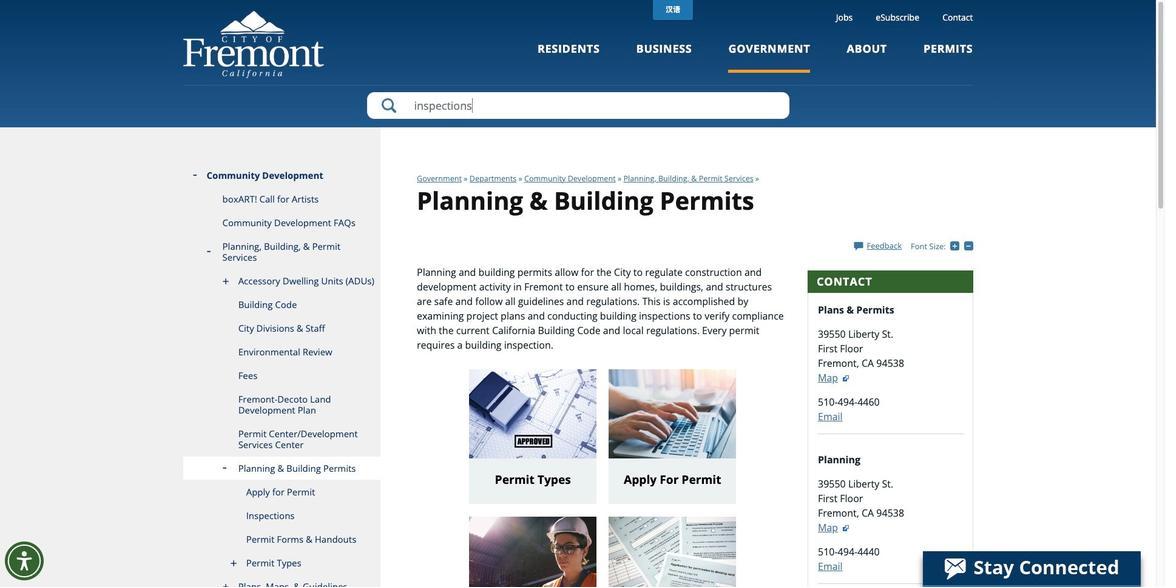 Task type: describe. For each thing, give the bounding box(es) containing it.
forms image
[[609, 517, 744, 587]]

schedule inspection image
[[469, 517, 640, 587]]

columnusercontrol4 main content
[[411, 265, 795, 587]]

stay connected image
[[923, 552, 1140, 586]]



Task type: locate. For each thing, give the bounding box(es) containing it.
apply for permit image
[[609, 370, 744, 459]]

permit types image
[[469, 370, 604, 459]]

Search text field
[[367, 92, 789, 119]]



Task type: vqa. For each thing, say whether or not it's contained in the screenshot.
our inside the As the fourth largest city in the San Francisco Bay Area, Fremont's Silicon Valley location is the ideal place to call home or start your business. Don't just take our word for it:
no



